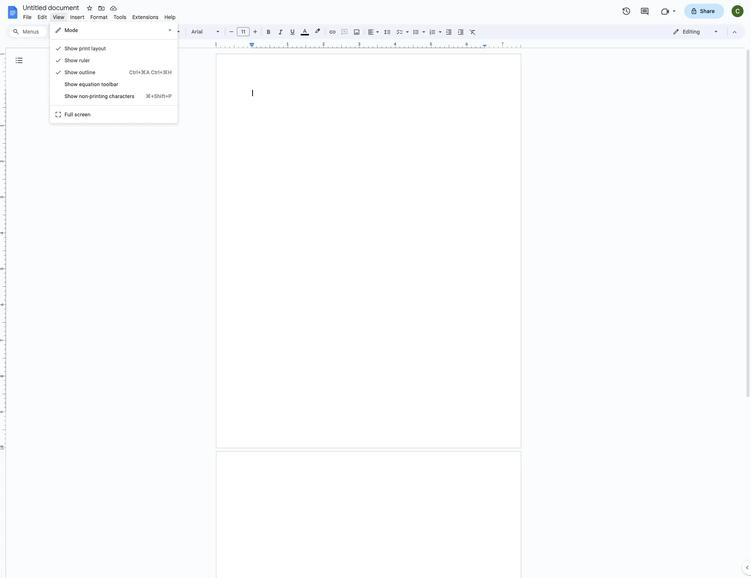 Task type: locate. For each thing, give the bounding box(es) containing it.
1
[[215, 41, 217, 47]]

1 show from the top
[[65, 46, 78, 51]]

toolbar
[[101, 81, 118, 87]]

menu
[[50, 22, 178, 123]]

menu containing m
[[50, 22, 178, 123]]

e down 'show outli n e' in the left top of the page
[[79, 81, 82, 87]]

3 show from the top
[[65, 69, 78, 75]]

full screen u element
[[65, 112, 93, 118]]

checklist menu image
[[404, 27, 409, 29]]

s
[[65, 93, 68, 99]]

e right outli
[[93, 69, 95, 75]]

menu bar
[[20, 10, 179, 22]]

screen
[[74, 112, 90, 118]]

0 horizontal spatial e
[[79, 81, 82, 87]]

Rename text field
[[20, 3, 84, 12]]

right margin image
[[483, 42, 521, 48]]

printing
[[90, 93, 108, 99]]

ode
[[69, 27, 78, 33]]

e
[[93, 69, 95, 75], [79, 81, 82, 87]]

0 vertical spatial e
[[93, 69, 95, 75]]

format menu item
[[87, 13, 111, 22]]

⌘+shift+p element
[[137, 93, 172, 100]]

show left r
[[65, 57, 78, 63]]

4 show from the top
[[65, 81, 78, 87]]

show print layout p element
[[65, 46, 108, 51]]

show left p
[[65, 46, 78, 51]]

help menu item
[[161, 13, 179, 22]]

1 vertical spatial e
[[79, 81, 82, 87]]

2 show from the top
[[65, 57, 78, 63]]

insert menu item
[[67, 13, 87, 22]]

arial
[[191, 28, 203, 35]]

show for show r uler
[[65, 57, 78, 63]]

►
[[168, 28, 172, 32]]

application
[[0, 0, 751, 578]]

extensions
[[132, 14, 159, 21]]

left margin image
[[216, 42, 254, 48]]

help
[[164, 14, 176, 21]]

editing button
[[668, 26, 724, 37]]

menu bar containing file
[[20, 10, 179, 22]]

insert image image
[[352, 26, 361, 37]]

show
[[65, 46, 78, 51], [65, 57, 78, 63], [65, 69, 78, 75], [65, 81, 78, 87]]

s how non-printing characters
[[65, 93, 135, 99]]

show up how
[[65, 81, 78, 87]]

show for show outli n e
[[65, 69, 78, 75]]

show left outli
[[65, 69, 78, 75]]

ctrl+⌘h
[[151, 69, 172, 75]]

show for show p rint layout
[[65, 46, 78, 51]]

show p rint layout
[[65, 46, 106, 51]]

m
[[65, 27, 69, 33]]

quation
[[82, 81, 100, 87]]

highlight color image
[[313, 26, 322, 35]]

outli
[[79, 69, 90, 75]]

file menu item
[[20, 13, 35, 22]]

tools
[[114, 14, 126, 21]]



Task type: describe. For each thing, give the bounding box(es) containing it.
non-
[[79, 93, 90, 99]]

p
[[79, 46, 82, 51]]

u
[[67, 112, 70, 118]]

menu inside application
[[50, 22, 178, 123]]

r
[[79, 57, 81, 63]]

share
[[700, 8, 715, 15]]

view menu item
[[50, 13, 67, 22]]

ctrl+⌘a ctrl+⌘h element
[[120, 69, 172, 76]]

bottom margin image
[[0, 410, 6, 448]]

ctrl+⌘a ctrl+⌘h
[[129, 69, 172, 75]]

n
[[90, 69, 93, 75]]

Font size text field
[[237, 27, 249, 36]]

line & paragraph spacing image
[[383, 26, 392, 37]]

text color image
[[301, 26, 309, 35]]

show ruler r element
[[65, 57, 92, 63]]

show outli n e
[[65, 69, 95, 75]]

edit menu item
[[35, 13, 50, 22]]

Font size field
[[237, 27, 253, 37]]

rint
[[82, 46, 90, 51]]

1 horizontal spatial e
[[93, 69, 95, 75]]

mode and view toolbar
[[667, 24, 741, 39]]

format
[[90, 14, 108, 21]]

Star checkbox
[[84, 3, 95, 13]]

characters
[[109, 93, 135, 99]]

file
[[23, 14, 32, 21]]

show r uler
[[65, 57, 90, 63]]

show equation toolbar e element
[[65, 81, 121, 87]]

show e quation toolbar
[[65, 81, 118, 87]]

extensions menu item
[[129, 13, 161, 22]]

show outline n element
[[65, 69, 98, 75]]

top margin image
[[0, 54, 6, 92]]

application containing share
[[0, 0, 751, 578]]

ll
[[70, 112, 73, 118]]

tools menu item
[[111, 13, 129, 22]]

edit
[[38, 14, 47, 21]]

editing
[[683, 28, 700, 35]]

arial option
[[191, 26, 212, 37]]

⌘+shift+p
[[146, 93, 172, 99]]

uler
[[81, 57, 90, 63]]

f u ll screen
[[65, 112, 90, 118]]

Menus field
[[9, 26, 47, 37]]

menu bar inside menu bar banner
[[20, 10, 179, 22]]

insert
[[70, 14, 84, 21]]

show non-printing characters s element
[[65, 93, 137, 99]]

f
[[65, 112, 67, 118]]

mode m element
[[65, 27, 80, 33]]

main toolbar
[[46, 0, 479, 352]]

how
[[68, 93, 78, 99]]

share button
[[684, 4, 724, 19]]

layout
[[91, 46, 106, 51]]

view
[[53, 14, 64, 21]]

ctrl+⌘a
[[129, 69, 150, 75]]

m ode
[[65, 27, 78, 33]]

menu bar banner
[[0, 0, 751, 578]]

show for show e quation toolbar
[[65, 81, 78, 87]]



Task type: vqa. For each thing, say whether or not it's contained in the screenshot.
rint
yes



